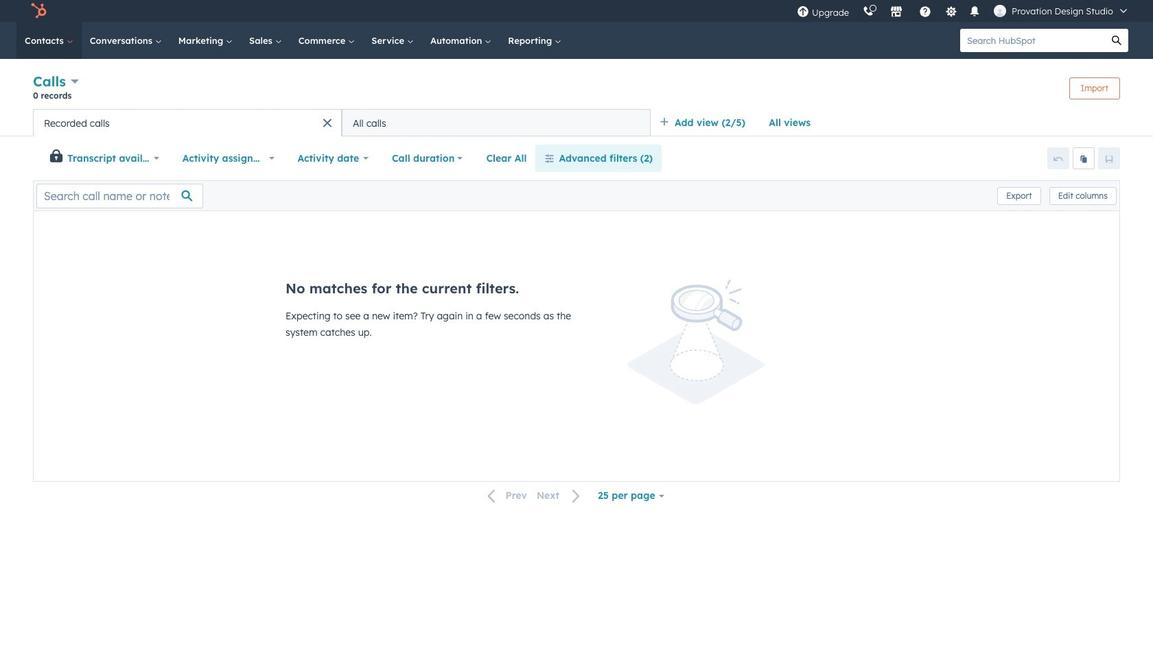 Task type: vqa. For each thing, say whether or not it's contained in the screenshot.
communications.
no



Task type: locate. For each thing, give the bounding box(es) containing it.
marketplaces image
[[890, 6, 903, 19]]

menu
[[790, 0, 1137, 22]]

banner
[[33, 71, 1120, 109]]

Search call name or notes search field
[[36, 184, 203, 208]]

Search HubSpot search field
[[960, 29, 1105, 52]]



Task type: describe. For each thing, give the bounding box(es) containing it.
pagination navigation
[[479, 487, 589, 506]]

james peterson image
[[994, 5, 1006, 17]]



